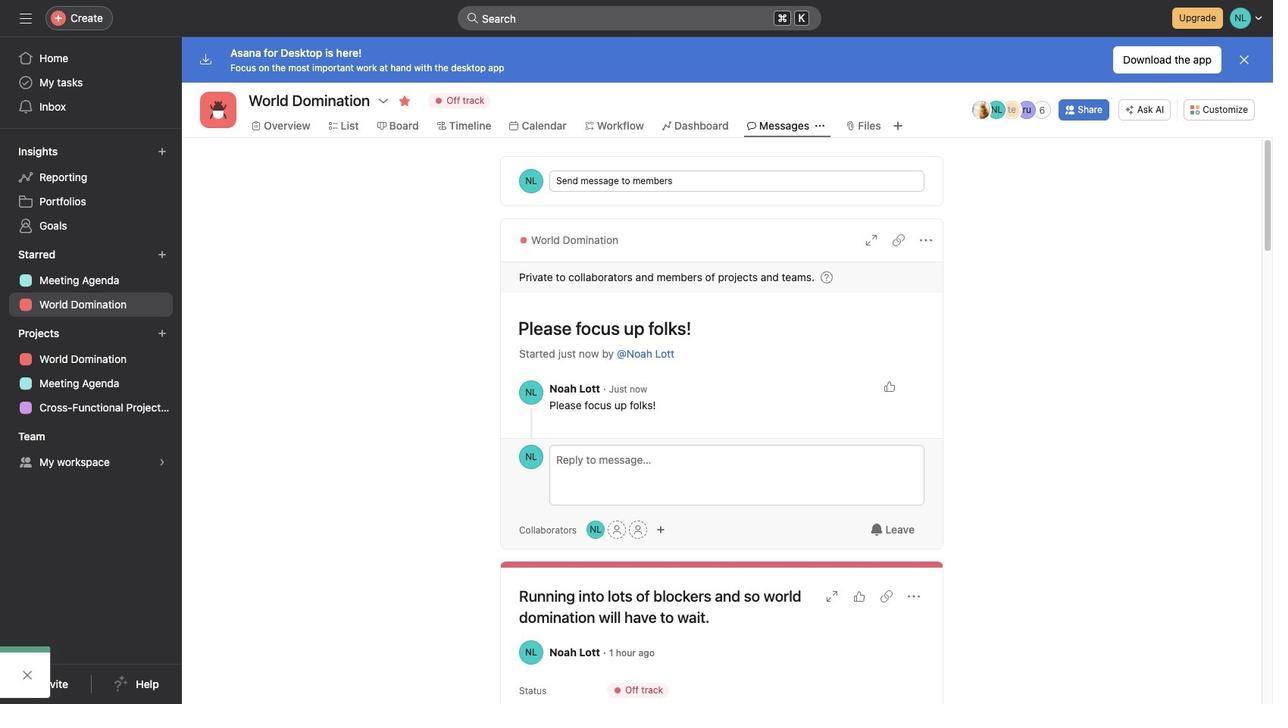 Task type: describe. For each thing, give the bounding box(es) containing it.
0 vertical spatial more actions image
[[920, 234, 932, 246]]

1 vertical spatial more actions image
[[908, 590, 920, 603]]

1 vertical spatial copy link image
[[881, 590, 893, 603]]

1 open user profile image from the top
[[519, 380, 543, 405]]

see details, my workspace image
[[158, 458, 167, 467]]

teams element
[[0, 423, 182, 478]]

Search tasks, projects, and more text field
[[458, 6, 822, 30]]

new insights image
[[158, 147, 167, 156]]



Task type: locate. For each thing, give the bounding box(es) containing it.
tab actions image
[[816, 121, 825, 130]]

bug image
[[209, 101, 227, 119]]

dismiss image
[[1238, 54, 1251, 66]]

copy link image
[[893, 234, 905, 246], [881, 590, 893, 603]]

add or remove collaborators image
[[587, 521, 605, 539], [656, 525, 666, 534]]

projects element
[[0, 320, 182, 423]]

starred element
[[0, 241, 182, 320]]

global element
[[0, 37, 182, 128]]

0 horizontal spatial full screen image
[[826, 590, 838, 603]]

full screen image
[[866, 234, 878, 246], [826, 590, 838, 603]]

hide sidebar image
[[20, 12, 32, 24]]

remove from starred image
[[399, 95, 411, 107]]

1 vertical spatial open user profile image
[[519, 445, 543, 469]]

0 vertical spatial full screen image
[[866, 234, 878, 246]]

open user profile image
[[519, 380, 543, 405], [519, 445, 543, 469]]

2 open user profile image from the top
[[519, 445, 543, 469]]

None field
[[458, 6, 822, 30]]

prominent image
[[467, 12, 479, 24]]

0 vertical spatial copy link image
[[893, 234, 905, 246]]

more actions image
[[920, 234, 932, 246], [908, 590, 920, 603]]

Conversation Name text field
[[509, 311, 925, 346]]

0 likes. click to like this task image
[[853, 590, 866, 603]]

new project or portfolio image
[[158, 329, 167, 338]]

0 vertical spatial open user profile image
[[519, 380, 543, 405]]

add items to starred image
[[158, 250, 167, 259]]

0 horizontal spatial add or remove collaborators image
[[587, 521, 605, 539]]

1 horizontal spatial add or remove collaborators image
[[656, 525, 666, 534]]

insights element
[[0, 138, 182, 241]]

show options image
[[378, 95, 390, 107]]

0 likes. click to like this message comment image
[[884, 380, 896, 393]]

add tab image
[[892, 120, 904, 132]]

1 vertical spatial full screen image
[[826, 590, 838, 603]]

1 horizontal spatial full screen image
[[866, 234, 878, 246]]



Task type: vqa. For each thing, say whether or not it's contained in the screenshot.
At Mention icon
no



